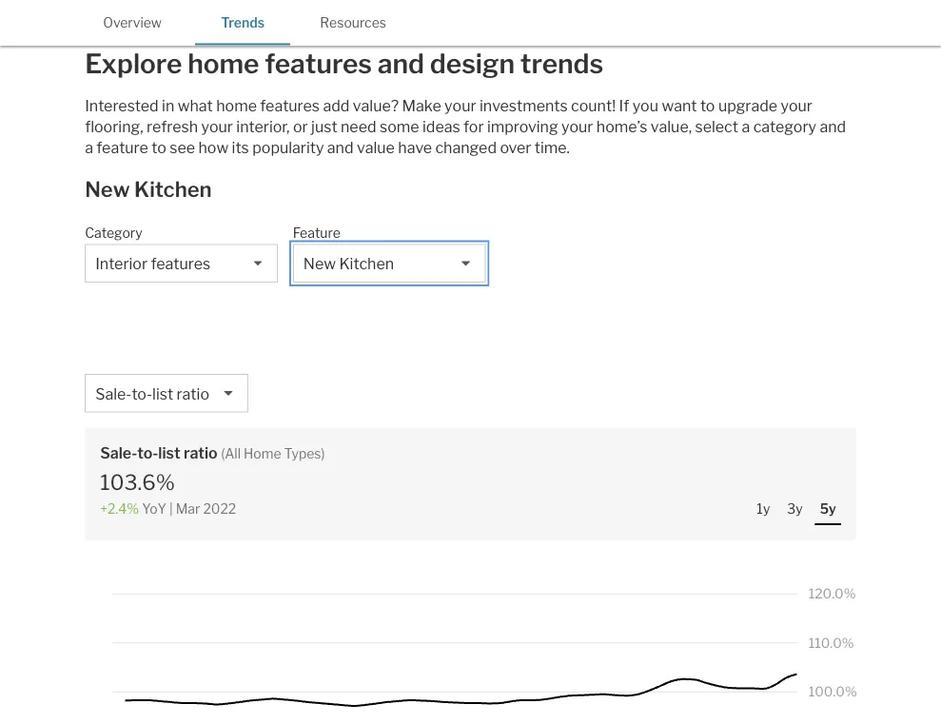 Task type: locate. For each thing, give the bounding box(es) containing it.
list up sale-to-list ratio (all home types) 103.6% on the left of page
[[152, 384, 173, 403]]

you
[[633, 96, 659, 115]]

list
[[152, 384, 173, 403], [158, 444, 181, 463]]

home
[[244, 446, 281, 462]]

sale- inside sale-to-list ratio (all home types) 103.6%
[[100, 444, 137, 463]]

overview
[[103, 15, 162, 31]]

home up interior,
[[216, 96, 257, 115]]

ratio
[[177, 384, 209, 403], [184, 444, 218, 463]]

new down "feature"
[[304, 255, 336, 273]]

resources
[[320, 15, 387, 31]]

1 vertical spatial features
[[260, 96, 320, 115]]

1 vertical spatial ratio
[[184, 444, 218, 463]]

explore home features and design trends
[[85, 47, 604, 79]]

flooring,
[[85, 117, 143, 136]]

home
[[188, 47, 259, 79], [216, 96, 257, 115]]

1 vertical spatial list
[[158, 444, 181, 463]]

value,
[[651, 117, 692, 136]]

overview link
[[85, 0, 180, 43]]

new down feature
[[85, 176, 130, 202]]

new
[[85, 176, 130, 202], [304, 255, 336, 273]]

1 horizontal spatial a
[[742, 117, 751, 136]]

1 vertical spatial home
[[216, 96, 257, 115]]

(all
[[221, 446, 241, 462]]

1 vertical spatial a
[[85, 138, 93, 157]]

mar
[[176, 501, 200, 518]]

your up for
[[445, 96, 477, 115]]

and up make
[[378, 47, 425, 79]]

+2.4% yoy | mar 2022
[[100, 501, 236, 518]]

value
[[357, 138, 395, 157]]

1 horizontal spatial new kitchen
[[304, 255, 394, 273]]

2022
[[203, 501, 236, 518]]

features
[[265, 47, 372, 79], [260, 96, 320, 115], [151, 255, 211, 273]]

0 horizontal spatial new
[[85, 176, 130, 202]]

category
[[754, 117, 817, 136]]

and
[[378, 47, 425, 79], [820, 117, 847, 136], [327, 138, 354, 157]]

sale- for sale-to-list ratio (all home types) 103.6%
[[100, 444, 137, 463]]

ratio up sale-to-list ratio (all home types) 103.6% on the left of page
[[177, 384, 209, 403]]

1 vertical spatial new
[[304, 255, 336, 273]]

home's
[[597, 117, 648, 136]]

home inside interested in what home features add value? make your investments count! if you want to upgrade your flooring, refresh your interior, or just need some ideas for improving your home's value, select a category and a feature to see how its popularity and value have changed over time.
[[216, 96, 257, 115]]

home down trends on the top
[[188, 47, 259, 79]]

a down 'upgrade'
[[742, 117, 751, 136]]

ratio inside sale-to-list ratio (all home types) 103.6%
[[184, 444, 218, 463]]

investments
[[480, 96, 568, 115]]

1 vertical spatial to
[[152, 138, 166, 157]]

sale-to-list ratio
[[95, 384, 209, 403]]

sale- for sale-to-list ratio
[[95, 384, 132, 403]]

time.
[[535, 138, 570, 157]]

a down flooring, on the left top
[[85, 138, 93, 157]]

0 horizontal spatial kitchen
[[134, 176, 212, 202]]

1 vertical spatial sale-
[[100, 444, 137, 463]]

3y button
[[783, 500, 808, 524]]

features down 'category' element
[[151, 255, 211, 273]]

category
[[85, 225, 142, 241]]

|
[[170, 501, 173, 518]]

ratio left (all
[[184, 444, 218, 463]]

0 vertical spatial ratio
[[177, 384, 209, 403]]

1 horizontal spatial and
[[378, 47, 425, 79]]

kitchen down feature element
[[339, 255, 394, 273]]

interior features
[[95, 255, 211, 273]]

just
[[311, 117, 338, 136]]

types)
[[284, 446, 325, 462]]

3y
[[788, 501, 803, 518]]

a
[[742, 117, 751, 136], [85, 138, 93, 157]]

changed
[[436, 138, 497, 157]]

0 vertical spatial features
[[265, 47, 372, 79]]

sale-
[[95, 384, 132, 403], [100, 444, 137, 463]]

features up add at the left top of the page
[[265, 47, 372, 79]]

your up the category
[[781, 96, 813, 115]]

to up the select
[[701, 96, 716, 115]]

0 horizontal spatial to
[[152, 138, 166, 157]]

kitchen
[[134, 176, 212, 202], [339, 255, 394, 273]]

and down just on the top of the page
[[327, 138, 354, 157]]

1 vertical spatial to-
[[137, 444, 158, 463]]

0 vertical spatial a
[[742, 117, 751, 136]]

list up 103.6%
[[158, 444, 181, 463]]

kitchen up 'category' element
[[134, 176, 212, 202]]

0 vertical spatial new
[[85, 176, 130, 202]]

1y button
[[753, 500, 775, 524]]

2 horizontal spatial and
[[820, 117, 847, 136]]

to
[[701, 96, 716, 115], [152, 138, 166, 157]]

improving
[[488, 117, 559, 136]]

ratio for sale-to-list ratio
[[177, 384, 209, 403]]

1 horizontal spatial to
[[701, 96, 716, 115]]

0 vertical spatial and
[[378, 47, 425, 79]]

and right the category
[[820, 117, 847, 136]]

new kitchen down "feature"
[[304, 255, 394, 273]]

trends link
[[195, 0, 291, 43]]

0 vertical spatial to-
[[132, 384, 152, 403]]

0 vertical spatial sale-
[[95, 384, 132, 403]]

new kitchen down feature
[[85, 176, 212, 202]]

to- for sale-to-list ratio (all home types) 103.6%
[[137, 444, 158, 463]]

sale-to-list ratio (all home types) 103.6%
[[100, 444, 325, 495]]

yoy
[[142, 501, 167, 518]]

features up or
[[260, 96, 320, 115]]

over
[[500, 138, 532, 157]]

to-
[[132, 384, 152, 403], [137, 444, 158, 463]]

0 horizontal spatial new kitchen
[[85, 176, 212, 202]]

if
[[619, 96, 630, 115]]

upgrade
[[719, 96, 778, 115]]

list inside sale-to-list ratio (all home types) 103.6%
[[158, 444, 181, 463]]

5y button
[[816, 500, 842, 525]]

your
[[445, 96, 477, 115], [781, 96, 813, 115], [201, 117, 233, 136], [562, 117, 594, 136]]

0 vertical spatial to
[[701, 96, 716, 115]]

add
[[323, 96, 350, 115]]

to- inside sale-to-list ratio (all home types) 103.6%
[[137, 444, 158, 463]]

1 vertical spatial and
[[820, 117, 847, 136]]

for
[[464, 117, 484, 136]]

2 vertical spatial and
[[327, 138, 354, 157]]

1 vertical spatial kitchen
[[339, 255, 394, 273]]

new kitchen
[[85, 176, 212, 202], [304, 255, 394, 273]]

category element
[[85, 215, 268, 244]]

feature element
[[293, 215, 477, 244]]

to left see
[[152, 138, 166, 157]]

0 vertical spatial new kitchen
[[85, 176, 212, 202]]

0 vertical spatial list
[[152, 384, 173, 403]]



Task type: vqa. For each thing, say whether or not it's contained in the screenshot.
"VALUE?"
yes



Task type: describe. For each thing, give the bounding box(es) containing it.
ideas
[[423, 117, 461, 136]]

popularity
[[253, 138, 324, 157]]

its
[[232, 138, 249, 157]]

+2.4%
[[100, 501, 139, 518]]

your down count!
[[562, 117, 594, 136]]

list for sale-to-list ratio
[[152, 384, 173, 403]]

have
[[398, 138, 432, 157]]

make
[[402, 96, 442, 115]]

explore
[[85, 47, 182, 79]]

value?
[[353, 96, 399, 115]]

2 vertical spatial features
[[151, 255, 211, 273]]

interior
[[95, 255, 148, 273]]

design
[[430, 47, 515, 79]]

need
[[341, 117, 377, 136]]

want
[[662, 96, 698, 115]]

resources link
[[306, 0, 401, 43]]

to- for sale-to-list ratio
[[132, 384, 152, 403]]

in
[[162, 96, 175, 115]]

interested in what home features add value? make your investments count! if you want to upgrade your flooring, refresh your interior, or just need some ideas for improving your home's value, select a category and a feature to see how its popularity and value have changed over time.
[[85, 96, 847, 157]]

1 horizontal spatial new
[[304, 255, 336, 273]]

count!
[[571, 96, 616, 115]]

1 vertical spatial new kitchen
[[304, 255, 394, 273]]

your up how
[[201, 117, 233, 136]]

what
[[178, 96, 213, 115]]

or
[[293, 117, 308, 136]]

0 vertical spatial kitchen
[[134, 176, 212, 202]]

feature
[[293, 225, 341, 241]]

trends
[[521, 47, 604, 79]]

5y
[[821, 501, 837, 518]]

features inside interested in what home features add value? make your investments count! if you want to upgrade your flooring, refresh your interior, or just need some ideas for improving your home's value, select a category and a feature to see how its popularity and value have changed over time.
[[260, 96, 320, 115]]

103.6%
[[100, 469, 175, 495]]

feature
[[97, 138, 148, 157]]

1 horizontal spatial kitchen
[[339, 255, 394, 273]]

0 horizontal spatial a
[[85, 138, 93, 157]]

interior,
[[236, 117, 290, 136]]

select
[[696, 117, 739, 136]]

ratio for sale-to-list ratio (all home types) 103.6%
[[184, 444, 218, 463]]

see
[[170, 138, 195, 157]]

refresh
[[147, 117, 198, 136]]

interested
[[85, 96, 159, 115]]

how
[[199, 138, 229, 157]]

list for sale-to-list ratio (all home types) 103.6%
[[158, 444, 181, 463]]

some
[[380, 117, 420, 136]]

0 horizontal spatial and
[[327, 138, 354, 157]]

0 vertical spatial home
[[188, 47, 259, 79]]

1y
[[757, 501, 771, 518]]

trends
[[221, 15, 265, 31]]



